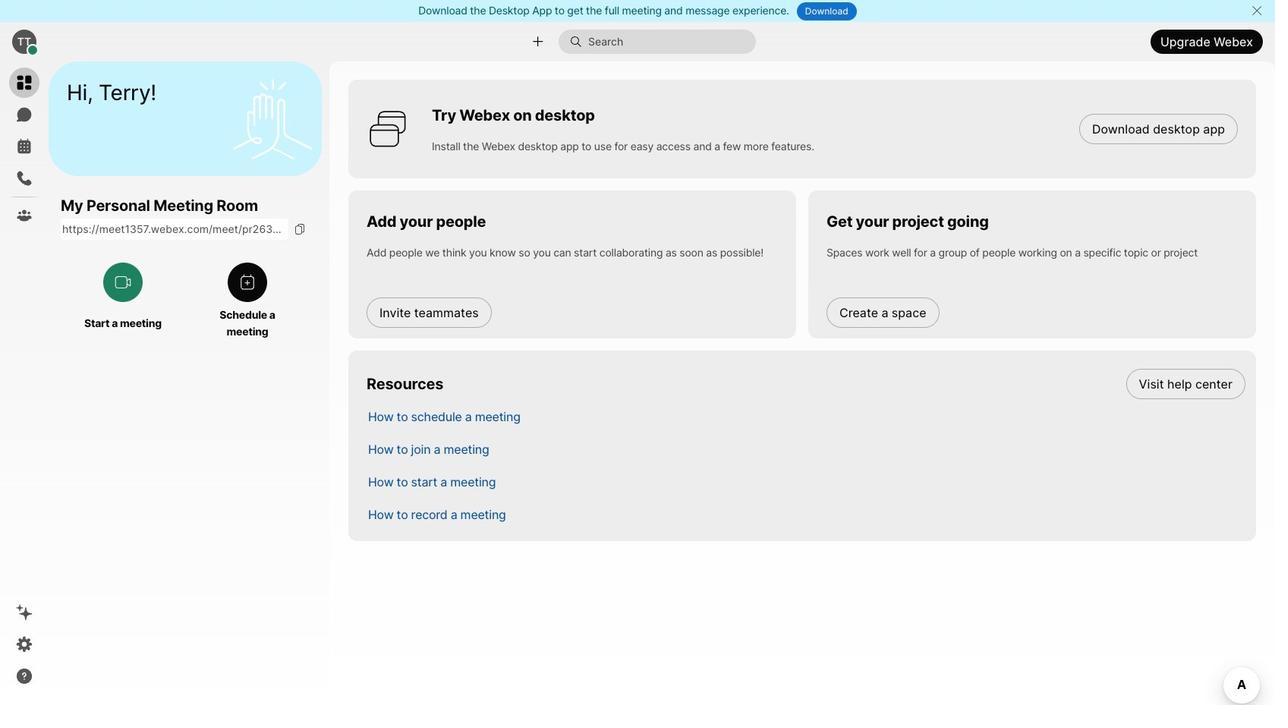 Task type: locate. For each thing, give the bounding box(es) containing it.
None text field
[[61, 219, 289, 240]]

1 list item from the top
[[356, 368, 1257, 400]]

connect people image
[[531, 34, 545, 49]]

2 list item from the top
[[356, 400, 1257, 433]]

wrapper image
[[570, 36, 589, 48], [27, 45, 38, 56]]

what's new image
[[15, 604, 33, 622]]

messaging, has no new notifications image
[[15, 106, 33, 124]]

list item
[[356, 368, 1257, 400], [356, 400, 1257, 433], [356, 433, 1257, 466], [356, 466, 1257, 498], [356, 498, 1257, 531]]

wrapper image up dashboard icon
[[27, 45, 38, 56]]

meetings image
[[15, 137, 33, 156]]

wrapper image right connect people image
[[570, 36, 589, 48]]

navigation
[[0, 62, 49, 706]]

help image
[[15, 668, 33, 686]]

calls image
[[15, 169, 33, 188]]

start a meeting image
[[114, 274, 132, 292]]



Task type: describe. For each thing, give the bounding box(es) containing it.
click to copy your pmr address image
[[294, 224, 306, 236]]

schedule a meeting image
[[238, 274, 257, 292]]

dashboard image
[[15, 74, 33, 92]]

settings image
[[15, 636, 33, 654]]

4 list item from the top
[[356, 466, 1257, 498]]

cancel_16 image
[[1252, 5, 1264, 17]]

teams, has no new notifications image
[[15, 207, 33, 225]]

webex tab list
[[9, 68, 39, 231]]

5 list item from the top
[[356, 498, 1257, 531]]

1 horizontal spatial wrapper image
[[570, 36, 589, 48]]

two hands high fiving image
[[227, 73, 318, 164]]

3 list item from the top
[[356, 433, 1257, 466]]

0 horizontal spatial wrapper image
[[27, 45, 38, 56]]



